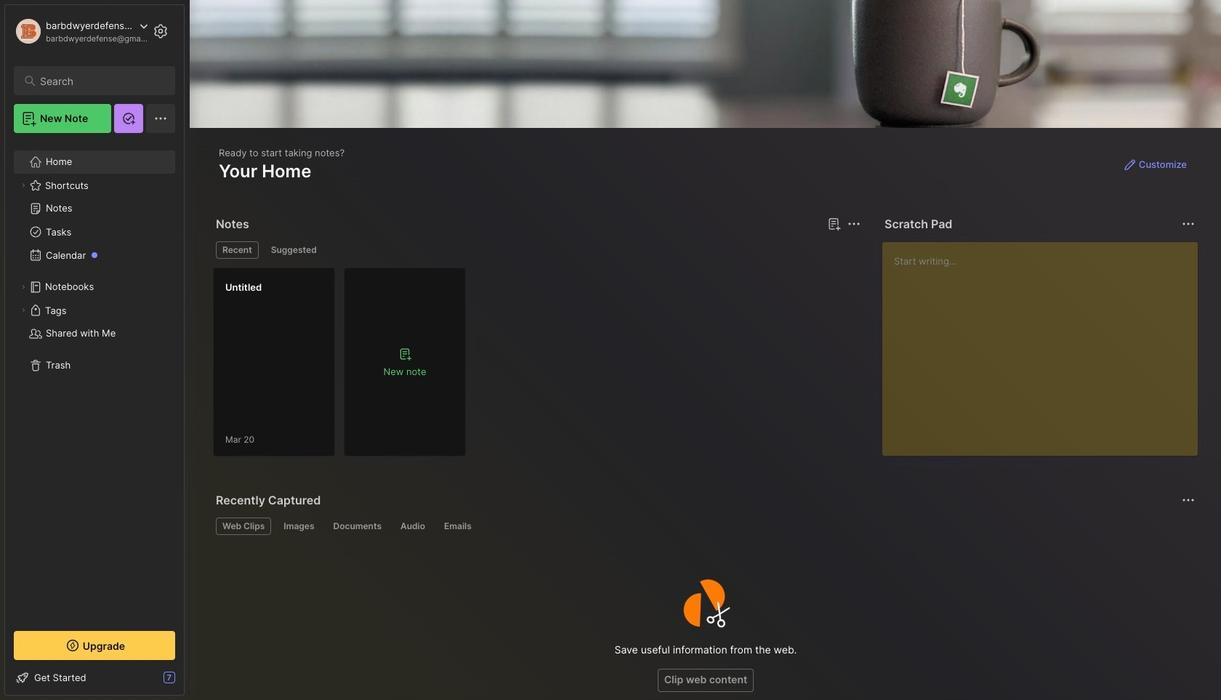 Task type: describe. For each thing, give the bounding box(es) containing it.
more actions image
[[1180, 215, 1197, 233]]

1 tab list from the top
[[216, 241, 859, 259]]

tree inside main element
[[5, 142, 184, 618]]

main element
[[0, 0, 189, 700]]

expand tags image
[[19, 306, 28, 315]]

Start writing… text field
[[894, 242, 1197, 444]]



Task type: vqa. For each thing, say whether or not it's contained in the screenshot.
second Morning from the top
no



Task type: locate. For each thing, give the bounding box(es) containing it.
None search field
[[40, 72, 162, 89]]

More actions field
[[1178, 214, 1199, 234], [1178, 490, 1199, 510]]

row group
[[213, 268, 475, 465]]

1 more actions field from the top
[[1178, 214, 1199, 234]]

2 tab list from the top
[[216, 518, 1193, 535]]

1 vertical spatial more actions field
[[1178, 490, 1199, 510]]

none search field inside main element
[[40, 72, 162, 89]]

tree
[[5, 142, 184, 618]]

0 vertical spatial more actions field
[[1178, 214, 1199, 234]]

2 more actions field from the top
[[1178, 490, 1199, 510]]

settings image
[[152, 23, 169, 40]]

Account field
[[14, 17, 148, 46]]

tab
[[216, 241, 259, 259], [264, 241, 323, 259], [216, 518, 271, 535], [277, 518, 321, 535], [327, 518, 388, 535], [394, 518, 432, 535], [438, 518, 478, 535]]

click to collapse image
[[184, 673, 194, 691]]

expand notebooks image
[[19, 283, 28, 292]]

tab list
[[216, 241, 859, 259], [216, 518, 1193, 535]]

Search text field
[[40, 74, 162, 88]]

1 vertical spatial tab list
[[216, 518, 1193, 535]]

more actions image
[[1180, 491, 1197, 509]]

0 vertical spatial tab list
[[216, 241, 859, 259]]

Help and Learning task checklist field
[[5, 666, 184, 689]]



